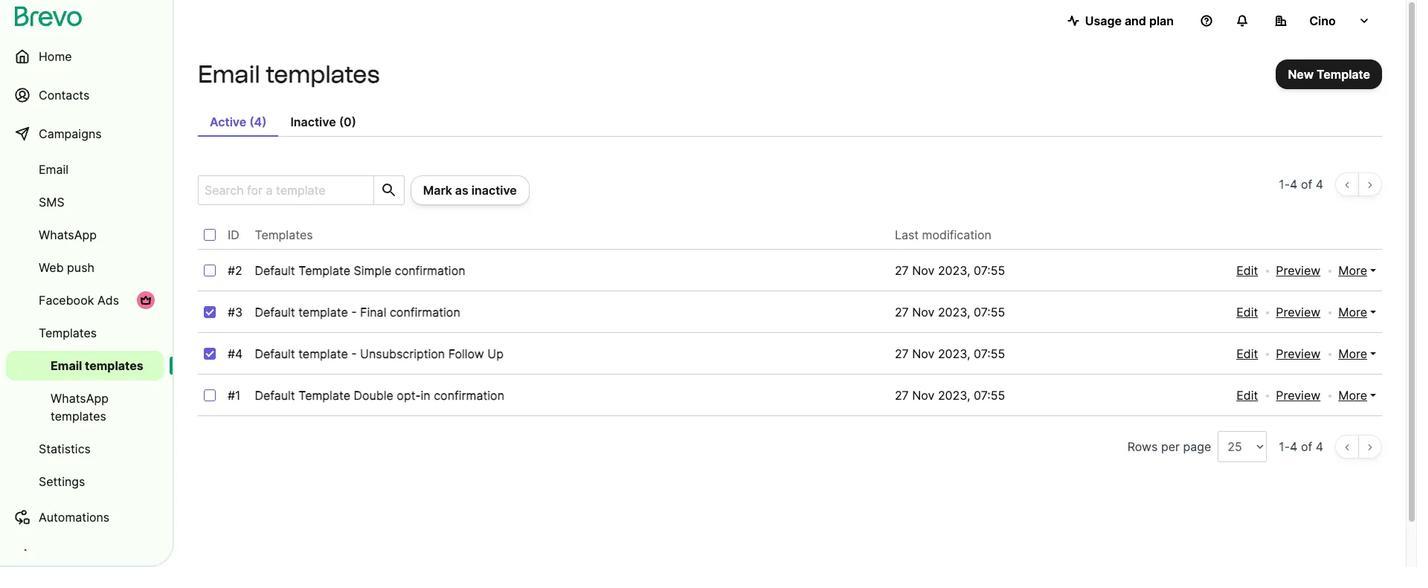 Task type: describe. For each thing, give the bounding box(es) containing it.
contacts link
[[6, 77, 164, 113]]

more for in
[[1339, 389, 1368, 403]]

1 vertical spatial 1
[[235, 389, 241, 403]]

default for default template - final confirmation
[[255, 305, 295, 320]]

preview link for in
[[1277, 387, 1321, 405]]

default template - unsubscription follow up
[[255, 347, 504, 362]]

more button for follow
[[1339, 345, 1377, 363]]

campaigns
[[39, 127, 102, 141]]

new template button
[[1277, 60, 1383, 89]]

default template - unsubscription follow up link
[[255, 347, 504, 362]]

follow
[[449, 347, 484, 362]]

statistics link
[[6, 435, 164, 464]]

27 for in
[[895, 389, 909, 403]]

cino button
[[1264, 6, 1383, 36]]

0
[[344, 115, 352, 130]]

27 nov 2023, 07:55 for confirmation
[[895, 305, 1006, 320]]

active
[[210, 115, 247, 130]]

1 edit from the top
[[1237, 263, 1259, 278]]

email templates link
[[6, 351, 164, 381]]

1 more from the top
[[1339, 263, 1368, 278]]

unsubscription
[[360, 347, 445, 362]]

settings link
[[6, 467, 164, 497]]

default template double opt-in confirmation
[[255, 389, 505, 403]]

settings
[[39, 475, 85, 490]]

preview link for follow
[[1277, 345, 1321, 363]]

facebook ads link
[[6, 286, 164, 316]]

page
[[1184, 440, 1212, 455]]

2 vertical spatial confirmation
[[434, 389, 505, 403]]

1 27 from the top
[[895, 263, 909, 278]]

1 vertical spatial email
[[39, 162, 69, 177]]

default for default template double opt-in confirmation
[[255, 389, 295, 403]]

mark as inactive
[[423, 183, 517, 198]]

# 2
[[228, 263, 242, 278]]

web push
[[39, 260, 95, 275]]

2023, for confirmation
[[938, 305, 971, 320]]

( for 4
[[249, 115, 254, 130]]

whatsapp templates link
[[6, 384, 164, 432]]

27 nov 2023, 07:55 for follow
[[895, 347, 1006, 362]]

in
[[421, 389, 431, 403]]

default template - final confirmation link
[[255, 305, 461, 320]]

inactive ( 0 )
[[291, 115, 356, 130]]

2 of from the top
[[1302, 440, 1313, 455]]

inactive
[[291, 115, 336, 130]]

nov for follow
[[913, 347, 935, 362]]

home
[[39, 49, 72, 64]]

cino
[[1310, 13, 1337, 28]]

whatsapp for whatsapp templates
[[51, 391, 109, 406]]

and
[[1125, 13, 1147, 28]]

push
[[67, 260, 95, 275]]

inactive
[[472, 183, 517, 198]]

) for inactive ( 0 )
[[352, 115, 356, 130]]

campaigns link
[[6, 116, 164, 152]]

automations link
[[6, 500, 164, 536]]

07:55 for follow
[[974, 347, 1006, 362]]

edit link for in
[[1237, 387, 1259, 405]]

final
[[360, 305, 387, 320]]

# 1
[[228, 389, 241, 403]]

usage and plan button
[[1056, 6, 1186, 36]]

default template double opt-in confirmation link
[[255, 389, 505, 403]]

more for confirmation
[[1339, 305, 1368, 320]]

07:55 for confirmation
[[974, 305, 1006, 320]]

modification
[[923, 228, 992, 243]]

1 more button from the top
[[1339, 262, 1377, 280]]

( for 0
[[339, 115, 344, 130]]

1 vertical spatial confirmation
[[390, 305, 461, 320]]

default for default template simple confirmation
[[255, 263, 295, 278]]

facebook ads
[[39, 293, 119, 308]]

1 vertical spatial templates
[[39, 326, 97, 341]]

more for follow
[[1339, 347, 1368, 362]]

email link
[[6, 155, 164, 185]]

# 3
[[228, 305, 243, 320]]

as
[[455, 183, 469, 198]]

last modification
[[895, 228, 992, 243]]

default template simple confirmation
[[255, 263, 466, 278]]

1 of from the top
[[1302, 177, 1313, 192]]

templates inside whatsapp templates
[[51, 409, 106, 424]]

per
[[1162, 440, 1180, 455]]

0 vertical spatial confirmation
[[395, 263, 466, 278]]

1 edit link from the top
[[1237, 262, 1259, 280]]

0 horizontal spatial email templates
[[51, 359, 144, 374]]

# for 2
[[228, 263, 235, 278]]

edit for confirmation
[[1237, 305, 1259, 320]]

usage and plan
[[1086, 13, 1174, 28]]

1 07:55 from the top
[[974, 263, 1006, 278]]

1 preview from the top
[[1277, 263, 1321, 278]]

edit for in
[[1237, 389, 1259, 403]]

2
[[235, 263, 242, 278]]

sms
[[39, 195, 64, 210]]

edit link for follow
[[1237, 345, 1259, 363]]

# for 3
[[228, 305, 235, 320]]

default for default template - unsubscription follow up
[[255, 347, 295, 362]]



Task type: vqa. For each thing, say whether or not it's contained in the screenshot.
27 corresponding to Follow
yes



Task type: locate. For each thing, give the bounding box(es) containing it.
templates down facebook
[[39, 326, 97, 341]]

preview
[[1277, 263, 1321, 278], [1277, 305, 1321, 320], [1277, 347, 1321, 362], [1277, 389, 1321, 403]]

3 edit from the top
[[1237, 347, 1259, 362]]

0 vertical spatial template
[[299, 305, 348, 320]]

confirmation up unsubscription
[[390, 305, 461, 320]]

0 horizontal spatial (
[[249, 115, 254, 130]]

0 vertical spatial of
[[1302, 177, 1313, 192]]

confirmation
[[395, 263, 466, 278], [390, 305, 461, 320], [434, 389, 505, 403]]

template for final
[[299, 305, 348, 320]]

4 edit from the top
[[1237, 389, 1259, 403]]

home link
[[6, 39, 164, 74]]

3 preview from the top
[[1277, 347, 1321, 362]]

templates inside email templates link
[[85, 359, 144, 374]]

template for unsubscription
[[299, 347, 348, 362]]

# down # 4
[[228, 389, 235, 403]]

1 2023, from the top
[[938, 263, 971, 278]]

2 nov from the top
[[913, 305, 935, 320]]

# 4
[[228, 347, 243, 362]]

2 template from the top
[[299, 347, 348, 362]]

email templates down templates link
[[51, 359, 144, 374]]

email templates up the inactive
[[198, 60, 380, 89]]

0 vertical spatial templates
[[266, 60, 380, 89]]

whatsapp up web push
[[39, 228, 97, 243]]

2023,
[[938, 263, 971, 278], [938, 305, 971, 320], [938, 347, 971, 362], [938, 389, 971, 403]]

template for default template simple confirmation
[[299, 263, 351, 278]]

new
[[1289, 67, 1314, 82]]

templates link
[[6, 319, 164, 348]]

edit for follow
[[1237, 347, 1259, 362]]

2 more button from the top
[[1339, 304, 1377, 322]]

plan
[[1150, 13, 1174, 28]]

default
[[255, 263, 295, 278], [255, 305, 295, 320], [255, 347, 295, 362], [255, 389, 295, 403]]

2 vertical spatial template
[[299, 389, 351, 403]]

2 27 from the top
[[895, 305, 909, 320]]

whatsapp down email templates link
[[51, 391, 109, 406]]

# for 4
[[228, 347, 235, 362]]

whatsapp link
[[6, 220, 164, 250]]

email down templates link
[[51, 359, 82, 374]]

# down id
[[228, 263, 235, 278]]

1 vertical spatial whatsapp
[[51, 391, 109, 406]]

1 1 - 4 of 4 from the top
[[1280, 177, 1324, 192]]

rows
[[1128, 440, 1158, 455]]

( right the active
[[249, 115, 254, 130]]

new template
[[1289, 67, 1371, 82]]

usage
[[1086, 13, 1122, 28]]

template down default template - final confirmation
[[299, 347, 348, 362]]

3 27 nov 2023, 07:55 from the top
[[895, 347, 1006, 362]]

left___rvooi image
[[140, 295, 152, 307]]

3 default from the top
[[255, 347, 295, 362]]

1 vertical spatial of
[[1302, 440, 1313, 455]]

4
[[254, 115, 262, 130], [1291, 177, 1298, 192], [1316, 177, 1324, 192], [235, 347, 243, 362], [1291, 440, 1298, 455], [1316, 440, 1324, 455]]

automations
[[39, 511, 110, 525]]

default right # 4
[[255, 347, 295, 362]]

3 07:55 from the top
[[974, 347, 1006, 362]]

1 ) from the left
[[262, 115, 267, 130]]

4 nov from the top
[[913, 389, 935, 403]]

4 more button from the top
[[1339, 387, 1377, 405]]

preview for in
[[1277, 389, 1321, 403]]

statistics
[[39, 442, 91, 457]]

4 2023, from the top
[[938, 389, 971, 403]]

) for active ( 4 )
[[262, 115, 267, 130]]

1 - 4 of 4
[[1280, 177, 1324, 192], [1280, 440, 1324, 455]]

0 vertical spatial email
[[198, 60, 260, 89]]

3 preview link from the top
[[1277, 345, 1321, 363]]

more button for in
[[1339, 387, 1377, 405]]

2 vertical spatial templates
[[51, 409, 106, 424]]

edit
[[1237, 263, 1259, 278], [1237, 305, 1259, 320], [1237, 347, 1259, 362], [1237, 389, 1259, 403]]

2 1 - 4 of 4 from the top
[[1280, 440, 1324, 455]]

email
[[198, 60, 260, 89], [39, 162, 69, 177], [51, 359, 82, 374]]

2023, for in
[[938, 389, 971, 403]]

4 27 nov 2023, 07:55 from the top
[[895, 389, 1006, 403]]

contacts
[[39, 88, 90, 103]]

last
[[895, 228, 919, 243]]

1 template from the top
[[299, 305, 348, 320]]

3
[[235, 305, 243, 320]]

1 ( from the left
[[249, 115, 254, 130]]

simple
[[354, 263, 392, 278]]

1 vertical spatial email templates
[[51, 359, 144, 374]]

template right the new
[[1317, 67, 1371, 82]]

2 vertical spatial email
[[51, 359, 82, 374]]

sms link
[[6, 188, 164, 217]]

0 vertical spatial template
[[1317, 67, 1371, 82]]

)
[[262, 115, 267, 130], [352, 115, 356, 130]]

2 ) from the left
[[352, 115, 356, 130]]

template left simple
[[299, 263, 351, 278]]

more button for confirmation
[[1339, 304, 1377, 322]]

active ( 4 )
[[210, 115, 267, 130]]

preview for confirmation
[[1277, 305, 1321, 320]]

2 more from the top
[[1339, 305, 1368, 320]]

3 edit link from the top
[[1237, 345, 1259, 363]]

2 default from the top
[[255, 305, 295, 320]]

email up the active
[[198, 60, 260, 89]]

# down the # 2 at left top
[[228, 305, 235, 320]]

confirmation right simple
[[395, 263, 466, 278]]

0 vertical spatial whatsapp
[[39, 228, 97, 243]]

3 2023, from the top
[[938, 347, 971, 362]]

#
[[228, 263, 235, 278], [228, 305, 235, 320], [228, 347, 235, 362], [228, 389, 235, 403]]

template
[[1317, 67, 1371, 82], [299, 263, 351, 278], [299, 389, 351, 403]]

4 07:55 from the top
[[974, 389, 1006, 403]]

mark
[[423, 183, 452, 198]]

ads
[[97, 293, 119, 308]]

-
[[1285, 177, 1291, 192], [351, 305, 357, 320], [351, 347, 357, 362], [1285, 440, 1291, 455]]

templates
[[266, 60, 380, 89], [85, 359, 144, 374], [51, 409, 106, 424]]

4 more from the top
[[1339, 389, 1368, 403]]

web
[[39, 260, 64, 275]]

edit link for confirmation
[[1237, 304, 1259, 322]]

07:55 for in
[[974, 389, 1006, 403]]

1 vertical spatial template
[[299, 263, 351, 278]]

template inside new template button
[[1317, 67, 1371, 82]]

more button
[[1339, 262, 1377, 280], [1339, 304, 1377, 322], [1339, 345, 1377, 363], [1339, 387, 1377, 405]]

4 27 from the top
[[895, 389, 909, 403]]

double
[[354, 389, 394, 403]]

3 # from the top
[[228, 347, 235, 362]]

4 edit link from the top
[[1237, 387, 1259, 405]]

4 preview from the top
[[1277, 389, 1321, 403]]

0 vertical spatial 1
[[1280, 177, 1285, 192]]

rows per page
[[1128, 440, 1212, 455]]

facebook
[[39, 293, 94, 308]]

( right the inactive
[[339, 115, 344, 130]]

email up sms
[[39, 162, 69, 177]]

template left final at the left bottom of page
[[299, 305, 348, 320]]

template
[[299, 305, 348, 320], [299, 347, 348, 362]]

1
[[1280, 177, 1285, 192], [235, 389, 241, 403], [1280, 440, 1285, 455]]

whatsapp templates
[[51, 391, 109, 424]]

27 for confirmation
[[895, 305, 909, 320]]

1 nov from the top
[[913, 263, 935, 278]]

27 for follow
[[895, 347, 909, 362]]

(
[[249, 115, 254, 130], [339, 115, 344, 130]]

) right the active
[[262, 115, 267, 130]]

templates up 'inactive ( 0 )'
[[266, 60, 380, 89]]

3 27 from the top
[[895, 347, 909, 362]]

nov
[[913, 263, 935, 278], [913, 305, 935, 320], [913, 347, 935, 362], [913, 389, 935, 403]]

default right # 1
[[255, 389, 295, 403]]

0 horizontal spatial )
[[262, 115, 267, 130]]

template left double
[[299, 389, 351, 403]]

27 nov 2023, 07:55 for in
[[895, 389, 1006, 403]]

edit link
[[1237, 262, 1259, 280], [1237, 304, 1259, 322], [1237, 345, 1259, 363], [1237, 387, 1259, 405]]

2 vertical spatial 1
[[1280, 440, 1285, 455]]

default template - final confirmation
[[255, 305, 461, 320]]

preview for follow
[[1277, 347, 1321, 362]]

templates down templates link
[[85, 359, 144, 374]]

1 horizontal spatial (
[[339, 115, 344, 130]]

1 vertical spatial template
[[299, 347, 348, 362]]

mark as inactive button
[[411, 176, 530, 205]]

id
[[228, 228, 239, 243]]

templates up statistics link
[[51, 409, 106, 424]]

4 # from the top
[[228, 389, 235, 403]]

1 default from the top
[[255, 263, 295, 278]]

default right 2
[[255, 263, 295, 278]]

1 horizontal spatial )
[[352, 115, 356, 130]]

web push link
[[6, 253, 164, 283]]

confirmation down the follow
[[434, 389, 505, 403]]

0 vertical spatial 1 - 4 of 4
[[1280, 177, 1324, 192]]

template for default template double opt-in confirmation
[[299, 389, 351, 403]]

nov for in
[[913, 389, 935, 403]]

1 # from the top
[[228, 263, 235, 278]]

4 preview link from the top
[[1277, 387, 1321, 405]]

templates down campaign name search field
[[255, 228, 313, 243]]

default right 3
[[255, 305, 295, 320]]

2 07:55 from the top
[[974, 305, 1006, 320]]

0 vertical spatial templates
[[255, 228, 313, 243]]

2 preview from the top
[[1277, 305, 1321, 320]]

preview link
[[1277, 262, 1321, 280], [1277, 304, 1321, 322], [1277, 345, 1321, 363], [1277, 387, 1321, 405]]

# for 1
[[228, 389, 235, 403]]

1 vertical spatial templates
[[85, 359, 144, 374]]

whatsapp
[[39, 228, 97, 243], [51, 391, 109, 406]]

whatsapp for whatsapp
[[39, 228, 97, 243]]

1 27 nov 2023, 07:55 from the top
[[895, 263, 1006, 278]]

2023, for follow
[[938, 347, 971, 362]]

2 edit from the top
[[1237, 305, 1259, 320]]

2 ( from the left
[[339, 115, 344, 130]]

2 edit link from the top
[[1237, 304, 1259, 322]]

preview link for confirmation
[[1277, 304, 1321, 322]]

2 27 nov 2023, 07:55 from the top
[[895, 305, 1006, 320]]

nov for confirmation
[[913, 305, 935, 320]]

1 horizontal spatial email templates
[[198, 60, 380, 89]]

opt-
[[397, 389, 421, 403]]

3 nov from the top
[[913, 347, 935, 362]]

default template simple confirmation link
[[255, 263, 466, 278]]

4 default from the top
[[255, 389, 295, 403]]

Campaign name search field
[[199, 176, 367, 205]]

1 vertical spatial 1 - 4 of 4
[[1280, 440, 1324, 455]]

2 2023, from the top
[[938, 305, 971, 320]]

27
[[895, 263, 909, 278], [895, 305, 909, 320], [895, 347, 909, 362], [895, 389, 909, 403]]

27 nov 2023, 07:55
[[895, 263, 1006, 278], [895, 305, 1006, 320], [895, 347, 1006, 362], [895, 389, 1006, 403]]

more
[[1339, 263, 1368, 278], [1339, 305, 1368, 320], [1339, 347, 1368, 362], [1339, 389, 1368, 403]]

2 # from the top
[[228, 305, 235, 320]]

2 preview link from the top
[[1277, 304, 1321, 322]]

07:55
[[974, 263, 1006, 278], [974, 305, 1006, 320], [974, 347, 1006, 362], [974, 389, 1006, 403]]

of
[[1302, 177, 1313, 192], [1302, 440, 1313, 455]]

3 more button from the top
[[1339, 345, 1377, 363]]

0 vertical spatial email templates
[[198, 60, 380, 89]]

3 more from the top
[[1339, 347, 1368, 362]]

# up # 1
[[228, 347, 235, 362]]

1 horizontal spatial templates
[[255, 228, 313, 243]]

1 preview link from the top
[[1277, 262, 1321, 280]]

template for new template
[[1317, 67, 1371, 82]]

up
[[488, 347, 504, 362]]

0 horizontal spatial templates
[[39, 326, 97, 341]]

) right the inactive
[[352, 115, 356, 130]]



